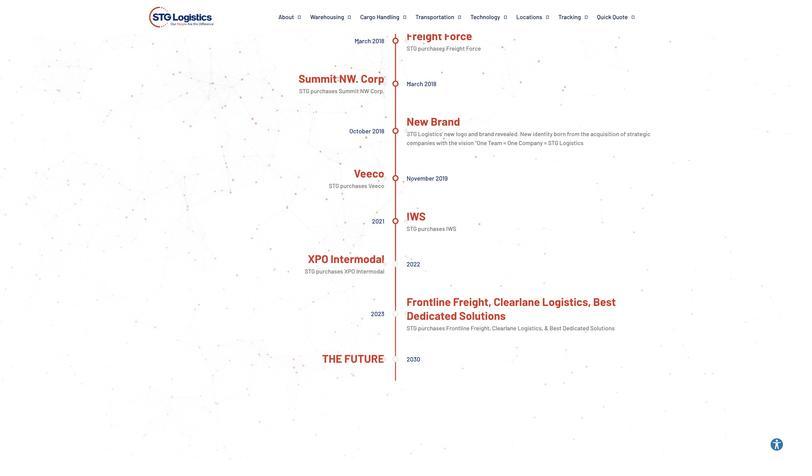 Task type: describe. For each thing, give the bounding box(es) containing it.
stg inside veeco stg purchases veeco
[[329, 182, 339, 189]]

1 vertical spatial summit
[[339, 88, 359, 95]]

from
[[567, 131, 580, 138]]

nw.
[[339, 72, 359, 85]]

0 vertical spatial frontline
[[407, 295, 451, 309]]

warehousing link
[[310, 13, 360, 21]]

stg usa #1 image
[[147, 0, 216, 36]]

quick
[[597, 13, 612, 20]]

born
[[554, 131, 566, 138]]

1 horizontal spatial new
[[520, 131, 532, 138]]

0 vertical spatial freight,
[[453, 295, 492, 309]]

quote
[[613, 13, 628, 20]]

stg inside the "freight force stg purchases freight force"
[[407, 45, 417, 52]]

stg inside summit nw. corp stg purchases summit nw corp.
[[299, 88, 310, 95]]

cargo
[[360, 13, 376, 20]]

veeco stg purchases veeco
[[329, 167, 385, 189]]

1 horizontal spatial xpo
[[345, 268, 355, 275]]

logistics'
[[418, 131, 443, 138]]

1 vertical spatial frontline
[[446, 325, 470, 332]]

1 horizontal spatial freight
[[446, 45, 465, 52]]

summit nw. corp stg purchases summit nw corp.
[[299, 72, 385, 95]]

companies
[[407, 139, 435, 147]]

1 vertical spatial iws
[[446, 225, 457, 232]]

handling
[[377, 13, 400, 20]]

corp.
[[371, 88, 385, 95]]

stg inside xpo intermodal stg purchases xpo intermodal
[[305, 268, 315, 275]]

vision
[[459, 139, 474, 147]]

strategic
[[627, 131, 651, 138]]

2023
[[371, 310, 385, 318]]

2030
[[407, 356, 420, 363]]

purchases inside summit nw. corp stg purchases summit nw corp.
[[311, 88, 338, 95]]

0 vertical spatial veeco
[[354, 167, 385, 180]]

one
[[508, 139, 518, 147]]

1 vertical spatial clearlane
[[492, 325, 517, 332]]

2022
[[407, 261, 420, 268]]

locations
[[517, 13, 543, 20]]

1 vertical spatial veeco
[[369, 182, 385, 189]]

xpo intermodal stg purchases xpo intermodal
[[305, 252, 385, 275]]

0 vertical spatial xpo
[[308, 252, 329, 266]]

0 vertical spatial iws
[[407, 209, 426, 223]]

0 vertical spatial clearlane
[[494, 295, 540, 309]]

frontline freight, clearlane logistics, best dedicated solutions stg purchases frontline freight, clearlane logistics, & best dedicated solutions
[[407, 295, 616, 332]]

2021
[[372, 218, 385, 225]]

purchases inside veeco stg purchases veeco
[[340, 182, 367, 189]]

0 vertical spatial solutions
[[459, 309, 506, 323]]

iws stg purchases iws
[[407, 209, 457, 232]]

quick quote
[[597, 13, 628, 20]]

purchases inside xpo intermodal stg purchases xpo intermodal
[[316, 268, 343, 275]]

1 horizontal spatial dedicated
[[563, 325, 589, 332]]

2018 for summit nw. corp
[[425, 80, 437, 87]]

with
[[437, 139, 448, 147]]

of
[[621, 131, 626, 138]]

team
[[488, 139, 502, 147]]

acquisition
[[591, 131, 620, 138]]

2018 for new brand
[[372, 127, 385, 135]]

march for freight force
[[355, 37, 371, 45]]



Task type: locate. For each thing, give the bounding box(es) containing it.
0 vertical spatial logistics,
[[543, 295, 591, 309]]

cargo handling
[[360, 13, 400, 20]]

stg inside frontline freight, clearlane logistics, best dedicated solutions stg purchases frontline freight, clearlane logistics, & best dedicated solutions
[[407, 325, 417, 332]]

logistics​
[[560, 139, 584, 147]]

&
[[545, 325, 549, 332]]

future
[[345, 352, 385, 365]]

new brand stg logistics' new logo and brand revealed. new identity born from the acquisition of strategic companies with the vision "one team = one company = stg logistics​
[[407, 115, 651, 147]]

tracking link
[[559, 13, 597, 21]]

the right from
[[581, 131, 590, 138]]

and
[[469, 131, 478, 138]]

march
[[355, 37, 371, 45], [407, 80, 423, 87]]

transportation link
[[416, 13, 471, 21]]

2 = from the left
[[544, 139, 547, 147]]

about
[[279, 13, 294, 20]]

1 vertical spatial xpo
[[345, 268, 355, 275]]

1 vertical spatial freight
[[446, 45, 465, 52]]

0 vertical spatial intermodal
[[331, 252, 385, 266]]

transportation
[[416, 13, 455, 20]]

0 vertical spatial best
[[594, 295, 616, 309]]

new
[[444, 131, 455, 138]]

about link
[[279, 13, 310, 21]]

logistics,
[[543, 295, 591, 309], [518, 325, 544, 332]]

october 2018
[[350, 127, 385, 135]]

1 horizontal spatial solutions
[[591, 325, 615, 332]]

the
[[581, 131, 590, 138], [449, 139, 458, 147]]

1 horizontal spatial =
[[544, 139, 547, 147]]

xpo
[[308, 252, 329, 266], [345, 268, 355, 275]]

2018 for freight force
[[372, 37, 385, 45]]

0 horizontal spatial freight
[[407, 29, 442, 42]]

1 vertical spatial the
[[449, 139, 458, 147]]

clearlane
[[494, 295, 540, 309], [492, 325, 517, 332]]

freight
[[407, 29, 442, 42], [446, 45, 465, 52]]

2 vertical spatial 2018
[[372, 127, 385, 135]]

october
[[350, 127, 371, 135]]

frontline
[[407, 295, 451, 309], [446, 325, 470, 332]]

logo
[[456, 131, 467, 138]]

1 vertical spatial new
[[520, 131, 532, 138]]

march 2018 for freight force
[[355, 37, 385, 45]]

brand
[[431, 115, 460, 128]]

march 2018
[[355, 37, 385, 45], [407, 80, 437, 87]]

march for summit nw. corp
[[407, 80, 423, 87]]

1 vertical spatial intermodal
[[356, 268, 385, 275]]

0 vertical spatial freight
[[407, 29, 442, 42]]

1 horizontal spatial best
[[594, 295, 616, 309]]

november
[[407, 175, 435, 182]]

locations link
[[517, 13, 559, 21]]

nw
[[360, 88, 370, 95]]

warehousing
[[310, 13, 344, 20]]

purchases inside the "freight force stg purchases freight force"
[[418, 45, 445, 52]]

new
[[407, 115, 429, 128], [520, 131, 532, 138]]

the
[[322, 352, 342, 365]]

0 horizontal spatial march 2018
[[355, 37, 385, 45]]

the down new
[[449, 139, 458, 147]]

0 vertical spatial march
[[355, 37, 371, 45]]

quick quote link
[[597, 13, 644, 21]]

veeco
[[354, 167, 385, 180], [369, 182, 385, 189]]

stg
[[407, 45, 417, 52], [299, 88, 310, 95], [407, 131, 417, 138], [548, 139, 559, 147], [329, 182, 339, 189], [407, 225, 417, 232], [305, 268, 315, 275], [407, 325, 417, 332]]

1 horizontal spatial summit
[[339, 88, 359, 95]]

the future
[[322, 352, 385, 365]]

1 vertical spatial solutions
[[591, 325, 615, 332]]

dedicated
[[407, 309, 457, 323], [563, 325, 589, 332]]

0 horizontal spatial march
[[355, 37, 371, 45]]

new up company
[[520, 131, 532, 138]]

= left the one
[[504, 139, 507, 147]]

"one
[[475, 139, 487, 147]]

2019
[[436, 175, 448, 182]]

march 2018 for summit nw. corp
[[407, 80, 437, 87]]

freight force stg purchases freight force
[[407, 29, 481, 52]]

identity
[[533, 131, 553, 138]]

stg inside the iws stg purchases iws
[[407, 225, 417, 232]]

1 horizontal spatial march 2018
[[407, 80, 437, 87]]

0 horizontal spatial new
[[407, 115, 429, 128]]

freight,
[[453, 295, 492, 309], [471, 325, 491, 332]]

0 horizontal spatial =
[[504, 139, 507, 147]]

1 vertical spatial 2018
[[425, 80, 437, 87]]

1 horizontal spatial the
[[581, 131, 590, 138]]

1 vertical spatial march
[[407, 80, 423, 87]]

company
[[519, 139, 543, 147]]

revealed.
[[495, 131, 519, 138]]

0 horizontal spatial the
[[449, 139, 458, 147]]

1 vertical spatial best
[[550, 325, 562, 332]]

1 vertical spatial force
[[466, 45, 481, 52]]

november 2019
[[407, 175, 448, 182]]

technology link
[[471, 13, 517, 21]]

1 vertical spatial march 2018
[[407, 80, 437, 87]]

intermodal
[[331, 252, 385, 266], [356, 268, 385, 275]]

0 vertical spatial summit
[[299, 72, 337, 85]]

force
[[445, 29, 472, 42], [466, 45, 481, 52]]

brand
[[479, 131, 494, 138]]

1 = from the left
[[504, 139, 507, 147]]

0 vertical spatial force
[[445, 29, 472, 42]]

corp
[[361, 72, 385, 85]]

tracking
[[559, 13, 581, 20]]

0 vertical spatial the
[[581, 131, 590, 138]]

2018
[[372, 37, 385, 45], [425, 80, 437, 87], [372, 127, 385, 135]]

=
[[504, 139, 507, 147], [544, 139, 547, 147]]

1 horizontal spatial iws
[[446, 225, 457, 232]]

0 vertical spatial 2018
[[372, 37, 385, 45]]

0 horizontal spatial iws
[[407, 209, 426, 223]]

best
[[594, 295, 616, 309], [550, 325, 562, 332]]

iws
[[407, 209, 426, 223], [446, 225, 457, 232]]

0 horizontal spatial summit
[[299, 72, 337, 85]]

purchases inside frontline freight, clearlane logistics, best dedicated solutions stg purchases frontline freight, clearlane logistics, & best dedicated solutions
[[418, 325, 445, 332]]

0 horizontal spatial xpo
[[308, 252, 329, 266]]

0 horizontal spatial dedicated
[[407, 309, 457, 323]]

technology
[[471, 13, 500, 20]]

0 vertical spatial new
[[407, 115, 429, 128]]

purchases inside the iws stg purchases iws
[[418, 225, 445, 232]]

summit
[[299, 72, 337, 85], [339, 88, 359, 95]]

1 vertical spatial freight,
[[471, 325, 491, 332]]

1 horizontal spatial march
[[407, 80, 423, 87]]

1 vertical spatial logistics,
[[518, 325, 544, 332]]

new up the logistics' on the right top
[[407, 115, 429, 128]]

0 horizontal spatial solutions
[[459, 309, 506, 323]]

0 vertical spatial dedicated
[[407, 309, 457, 323]]

solutions
[[459, 309, 506, 323], [591, 325, 615, 332]]

0 vertical spatial march 2018
[[355, 37, 385, 45]]

= down the identity
[[544, 139, 547, 147]]

purchases
[[418, 45, 445, 52], [311, 88, 338, 95], [340, 182, 367, 189], [418, 225, 445, 232], [316, 268, 343, 275], [418, 325, 445, 332]]

cargo handling link
[[360, 13, 416, 21]]

0 horizontal spatial best
[[550, 325, 562, 332]]

1 vertical spatial dedicated
[[563, 325, 589, 332]]



Task type: vqa. For each thing, say whether or not it's contained in the screenshot.
IWS to the top
yes



